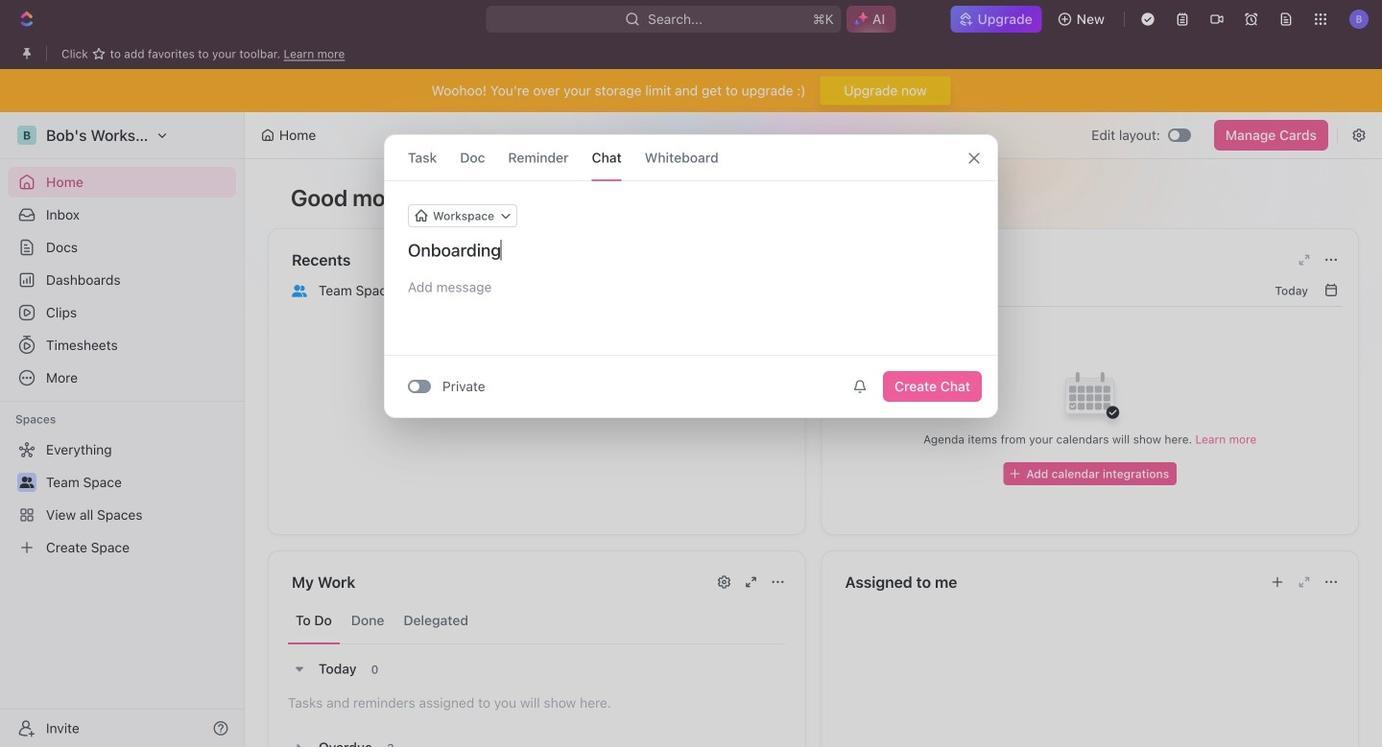 Task type: locate. For each thing, give the bounding box(es) containing it.
tree
[[8, 435, 236, 564]]

tab list
[[288, 598, 786, 645]]

tree inside sidebar navigation
[[8, 435, 236, 564]]

dialog
[[384, 134, 998, 419]]



Task type: describe. For each thing, give the bounding box(es) containing it.
user group image
[[292, 285, 307, 297]]

sidebar navigation
[[0, 112, 245, 748]]

Name this Chat... field
[[385, 239, 997, 262]]



Task type: vqa. For each thing, say whether or not it's contained in the screenshot.
Bob's Workspace, , element
no



